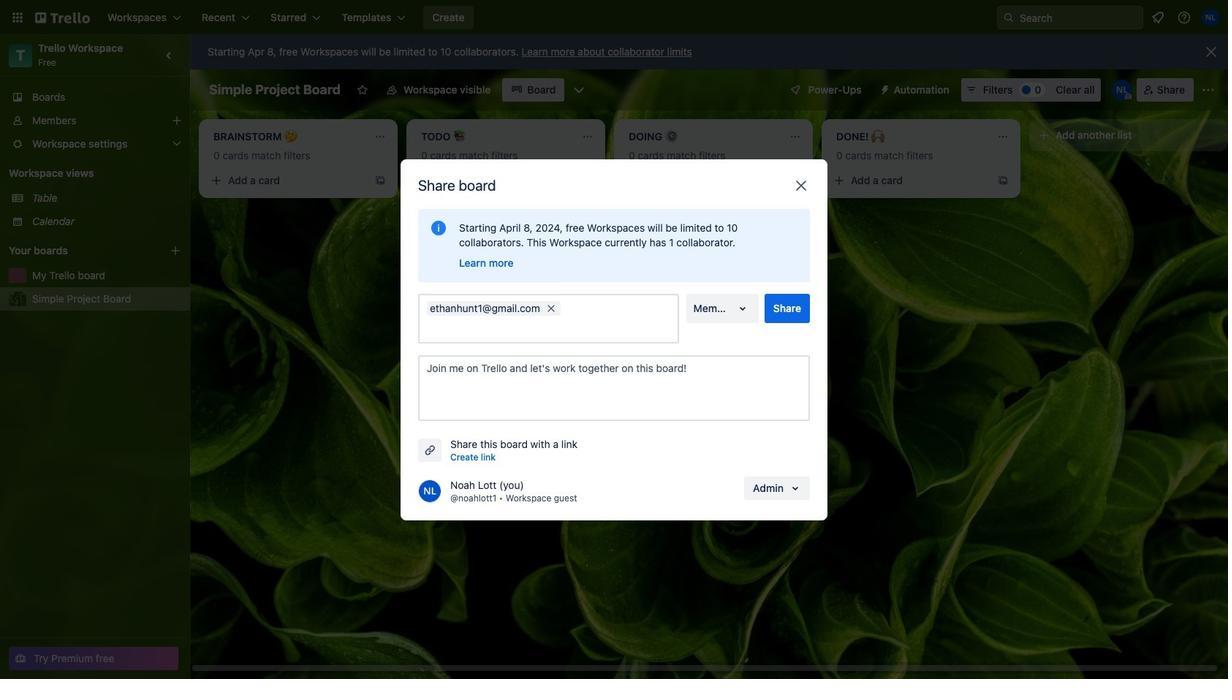 Task type: locate. For each thing, give the bounding box(es) containing it.
2 horizontal spatial create from template… image
[[997, 175, 1009, 186]]

primary element
[[0, 0, 1228, 35]]

1 horizontal spatial create from template… image
[[790, 175, 801, 186]]

2 create from template… image from the left
[[790, 175, 801, 186]]

star or unstar board image
[[357, 84, 368, 96]]

search image
[[1003, 12, 1015, 23]]

0 vertical spatial noah lott (noahlott1) image
[[1202, 9, 1220, 26]]

Search field
[[1015, 7, 1143, 28]]

customize views image
[[572, 83, 587, 97]]

1 vertical spatial noah lott (noahlott1) image
[[1112, 80, 1132, 100]]

None text field
[[427, 318, 676, 339]]

0 horizontal spatial create from template… image
[[374, 175, 386, 186]]

your boards with 2 items element
[[9, 242, 148, 260]]

create from template… image
[[374, 175, 386, 186], [790, 175, 801, 186], [997, 175, 1009, 186]]

noah lott (noahlott1) image
[[1202, 9, 1220, 26], [1112, 80, 1132, 100]]



Task type: describe. For each thing, give the bounding box(es) containing it.
0 horizontal spatial noah lott (noahlott1) image
[[1112, 80, 1132, 100]]

noah lott (noahlott1) image
[[418, 479, 442, 503]]

sm image
[[873, 78, 894, 99]]

open information menu image
[[1177, 10, 1192, 25]]

3 create from template… image from the left
[[997, 175, 1009, 186]]

Board name text field
[[202, 78, 348, 102]]

add board image
[[170, 245, 181, 257]]

1 create from template… image from the left
[[374, 175, 386, 186]]

close image
[[793, 177, 810, 194]]

back to home image
[[35, 6, 90, 29]]

show menu image
[[1201, 83, 1216, 97]]

1 horizontal spatial noah lott (noahlott1) image
[[1202, 9, 1220, 26]]

0 notifications image
[[1149, 9, 1167, 26]]

Join me on Trello and let's work together on this board! text field
[[418, 355, 810, 421]]



Task type: vqa. For each thing, say whether or not it's contained in the screenshot.
the rightmost Noah Lott (noahlott1) image
yes



